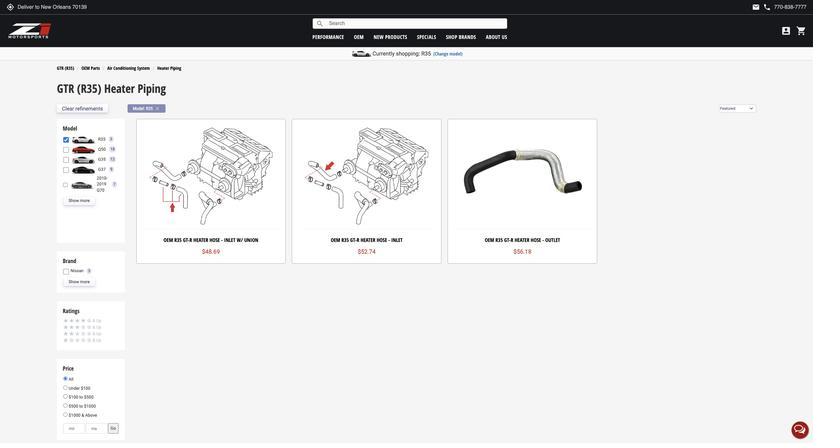 Task type: describe. For each thing, give the bounding box(es) containing it.
oem parts link
[[82, 65, 100, 71]]

heater for oem r35 gt-r heater hose - inlet
[[361, 236, 376, 244]]

account_box link
[[780, 26, 794, 36]]

r for oem r35 gt-r heater hose - inlet w/ union
[[190, 236, 192, 244]]

infiniti g37 coupe sedan convertible v36 cv36 hv36 skyline 2008 2009 2010 2011 2012 2013 3.7l vq37vhr z1 motorsports image
[[71, 165, 97, 174]]

heater piping link
[[157, 65, 181, 71]]

to for $500
[[79, 404, 83, 409]]

hose for oem r35 gt-r heater hose - inlet
[[377, 236, 387, 244]]

- for oem r35 gt-r heater hose - inlet w/ union
[[221, 236, 223, 244]]

r35 for oem r35 gt-r heater hose - inlet
[[342, 236, 349, 244]]

gt- for oem r35 gt-r heater hose - outlet
[[505, 236, 511, 244]]

above
[[85, 413, 97, 418]]

r for oem r35 gt-r heater hose - outlet
[[511, 236, 514, 244]]

products
[[385, 33, 408, 40]]

heater down conditioning
[[104, 81, 135, 97]]

show more for brand
[[69, 279, 90, 284]]

& up for "4 & up" "element"
[[93, 319, 101, 323]]

& for "4 & up" "element"
[[93, 319, 95, 323]]

union
[[244, 236, 259, 244]]

2010- 2019 q70
[[97, 176, 108, 193]]

close
[[155, 106, 160, 112]]

r35 for oem r35 gt-r heater hose - inlet w/ union
[[174, 236, 182, 244]]

hose for oem r35 gt-r heater hose - outlet
[[531, 236, 542, 244]]

more for model
[[80, 198, 90, 203]]

heater right system
[[157, 65, 169, 71]]

& up for 2 & up element
[[93, 332, 101, 336]]

gt- for oem r35 gt-r heater hose - inlet
[[350, 236, 357, 244]]

show for brand
[[69, 279, 79, 284]]

up for 2 & up element
[[96, 332, 101, 336]]

about
[[486, 33, 501, 40]]

(r35) for gtr (r35) heater piping
[[77, 81, 101, 97]]

(r35) for gtr (r35)
[[65, 65, 74, 71]]

show more button for model
[[63, 197, 95, 205]]

1 horizontal spatial 3
[[110, 137, 112, 141]]

about us
[[486, 33, 508, 40]]

refinements
[[75, 106, 103, 112]]

gt- for oem r35 gt-r heater hose - inlet w/ union
[[183, 236, 190, 244]]

clear refinements
[[62, 106, 103, 112]]

mail link
[[753, 3, 761, 11]]

about us link
[[486, 33, 508, 40]]

mail phone
[[753, 3, 772, 11]]

shopping_cart link
[[795, 26, 807, 36]]

2010-
[[97, 176, 108, 181]]

parts
[[91, 65, 100, 71]]

1 vertical spatial 3
[[88, 269, 90, 273]]

under  $100
[[68, 386, 90, 391]]

2 & up element
[[63, 330, 119, 337]]

oem for oem link
[[354, 33, 364, 40]]

model)
[[450, 51, 463, 57]]

clear
[[62, 106, 74, 112]]

search
[[316, 20, 324, 27]]

up for 1 & up element
[[96, 338, 101, 343]]

Search search field
[[324, 19, 507, 29]]

air conditioning system
[[107, 65, 150, 71]]

0 vertical spatial $100
[[81, 386, 90, 391]]

show for model
[[69, 198, 79, 203]]

9
[[110, 167, 113, 172]]

model: r35 close
[[133, 106, 160, 112]]

oem r35 gt-r heater hose - inlet w/ union
[[164, 236, 259, 244]]

- for oem r35 gt-r heater hose - inlet
[[389, 236, 390, 244]]

go button
[[108, 423, 119, 434]]

currently
[[373, 50, 395, 57]]

inlet for oem r35 gt-r heater hose - inlet w/ union
[[224, 236, 236, 244]]

1 vertical spatial piping
[[138, 81, 166, 97]]

$48.69
[[202, 248, 220, 255]]

$52.74
[[358, 248, 376, 255]]

2019
[[97, 182, 106, 187]]

model:
[[133, 106, 145, 111]]

q70
[[97, 188, 105, 193]]

model
[[63, 124, 77, 132]]

7
[[113, 182, 116, 187]]

my_location
[[6, 3, 14, 11]]

brands
[[459, 33, 476, 40]]

specials link
[[417, 33, 437, 40]]

up for 3 & up 'element' at bottom
[[96, 325, 101, 330]]

new products link
[[374, 33, 408, 40]]

oem parts
[[82, 65, 100, 71]]

1 horizontal spatial $1000
[[84, 404, 96, 409]]

under
[[69, 386, 80, 391]]

brand
[[63, 257, 76, 265]]

shopping:
[[396, 50, 420, 57]]

air
[[107, 65, 112, 71]]



Task type: locate. For each thing, give the bounding box(es) containing it.
2 gtr from the top
[[57, 81, 74, 97]]

& down 2 & up element
[[93, 338, 95, 343]]

$100 down under
[[69, 395, 78, 400]]

0 vertical spatial $1000
[[84, 404, 96, 409]]

hose
[[210, 236, 220, 244], [377, 236, 387, 244], [531, 236, 542, 244]]

0 vertical spatial (r35)
[[65, 65, 74, 71]]

show down null image
[[69, 198, 79, 203]]

1 vertical spatial $500
[[69, 404, 78, 409]]

shop brands
[[446, 33, 476, 40]]

0 vertical spatial show more
[[69, 198, 90, 203]]

q50
[[98, 147, 106, 152]]

min number field
[[63, 423, 85, 434]]

shop
[[446, 33, 458, 40]]

1 r from the left
[[190, 236, 192, 244]]

show down nissan
[[69, 279, 79, 284]]

0 horizontal spatial piping
[[138, 81, 166, 97]]

1 horizontal spatial (r35)
[[77, 81, 101, 97]]

0 vertical spatial piping
[[170, 65, 181, 71]]

1 gtr from the top
[[57, 65, 64, 71]]

mail
[[753, 3, 761, 11]]

& up 3 & up 'element' at bottom
[[93, 319, 95, 323]]

& up inside 'element'
[[93, 325, 101, 330]]

show more button
[[63, 197, 95, 205], [63, 278, 95, 286]]

1 horizontal spatial piping
[[170, 65, 181, 71]]

up inside "element"
[[96, 319, 101, 323]]

4 up from the top
[[96, 338, 101, 343]]

1 - from the left
[[221, 236, 223, 244]]

1 vertical spatial more
[[80, 279, 90, 284]]

gtr
[[57, 65, 64, 71], [57, 81, 74, 97]]

to up $500 to $1000
[[79, 395, 83, 400]]

to down $100 to $500
[[79, 404, 83, 409]]

currently shopping: r35 (change model)
[[373, 50, 463, 57]]

1 vertical spatial to
[[79, 404, 83, 409]]

$500 to $1000
[[68, 404, 96, 409]]

1 show from the top
[[69, 198, 79, 203]]

performance link
[[313, 33, 344, 40]]

oem r35 gt-r heater hose - outlet
[[485, 236, 561, 244]]

show more button for brand
[[63, 278, 95, 286]]

heater
[[157, 65, 169, 71], [104, 81, 135, 97], [194, 236, 208, 244], [361, 236, 376, 244], [515, 236, 530, 244]]

up down 2 & up element
[[96, 338, 101, 343]]

oem for oem r35 gt-r heater hose - inlet w/ union
[[164, 236, 173, 244]]

show more button down nissan
[[63, 278, 95, 286]]

piping
[[170, 65, 181, 71], [138, 81, 166, 97]]

-
[[221, 236, 223, 244], [389, 236, 390, 244], [543, 236, 545, 244]]

& left 'above'
[[82, 413, 84, 418]]

new
[[374, 33, 384, 40]]

oem link
[[354, 33, 364, 40]]

& up inside "element"
[[93, 319, 101, 323]]

gt-
[[183, 236, 190, 244], [350, 236, 357, 244], [505, 236, 511, 244]]

heater for oem r35 gt-r heater hose - inlet w/ union
[[194, 236, 208, 244]]

performance
[[313, 33, 344, 40]]

inlet
[[224, 236, 236, 244], [392, 236, 403, 244]]

gtr (r35) heater piping
[[57, 81, 166, 97]]

2 show more from the top
[[69, 279, 90, 284]]

3 right nissan
[[88, 269, 90, 273]]

shopping_cart
[[797, 26, 807, 36]]

g37
[[98, 167, 106, 172]]

2 hose from the left
[[377, 236, 387, 244]]

&
[[93, 319, 95, 323], [93, 325, 95, 330], [93, 332, 95, 336], [93, 338, 95, 343], [82, 413, 84, 418]]

& inside "element"
[[93, 319, 95, 323]]

None checkbox
[[63, 137, 69, 143], [63, 182, 68, 188], [63, 269, 69, 275], [63, 137, 69, 143], [63, 182, 68, 188], [63, 269, 69, 275]]

heater piping
[[157, 65, 181, 71]]

1 & up from the top
[[93, 319, 101, 323]]

gtr for gtr (r35) heater piping
[[57, 81, 74, 97]]

2 inlet from the left
[[392, 236, 403, 244]]

None radio
[[63, 377, 68, 381], [63, 395, 68, 399], [63, 403, 68, 408], [63, 377, 68, 381], [63, 395, 68, 399], [63, 403, 68, 408]]

up up 1 & up element
[[96, 332, 101, 336]]

1 vertical spatial show more
[[69, 279, 90, 284]]

(r35)
[[65, 65, 74, 71], [77, 81, 101, 97]]

None checkbox
[[63, 147, 69, 153], [63, 157, 69, 163], [63, 167, 69, 173], [63, 147, 69, 153], [63, 157, 69, 163], [63, 167, 69, 173]]

1 gt- from the left
[[183, 236, 190, 244]]

all
[[68, 377, 74, 382]]

0 horizontal spatial $500
[[69, 404, 78, 409]]

r35 for model: r35 close
[[146, 106, 153, 111]]

system
[[137, 65, 150, 71]]

show more for model
[[69, 198, 90, 203]]

& up 1 & up element
[[93, 332, 95, 336]]

heater up $48.69
[[194, 236, 208, 244]]

0 vertical spatial show more button
[[63, 197, 95, 205]]

go
[[111, 426, 116, 431]]

1 horizontal spatial r
[[357, 236, 360, 244]]

air conditioning system link
[[107, 65, 150, 71]]

& for 2 & up element
[[93, 332, 95, 336]]

outlet
[[546, 236, 561, 244]]

r
[[190, 236, 192, 244], [357, 236, 360, 244], [511, 236, 514, 244]]

show more down null image
[[69, 198, 90, 203]]

$1000 down $500 to $1000
[[69, 413, 81, 418]]

1 show more button from the top
[[63, 197, 95, 205]]

0 horizontal spatial 3
[[88, 269, 90, 273]]

z1 motorsports logo image
[[8, 23, 52, 39]]

2 more from the top
[[80, 279, 90, 284]]

w/
[[237, 236, 243, 244]]

1 horizontal spatial hose
[[377, 236, 387, 244]]

1 show more from the top
[[69, 198, 90, 203]]

0 horizontal spatial hose
[[210, 236, 220, 244]]

gtr (r35) link
[[57, 65, 74, 71]]

& inside 'element'
[[93, 325, 95, 330]]

1 up from the top
[[96, 319, 101, 323]]

1 vertical spatial gtr
[[57, 81, 74, 97]]

& up down 2 & up element
[[93, 338, 101, 343]]

2 gt- from the left
[[350, 236, 357, 244]]

& for 1 & up element
[[93, 338, 95, 343]]

more down nissan
[[80, 279, 90, 284]]

up for "4 & up" "element"
[[96, 319, 101, 323]]

& up up 1 & up element
[[93, 332, 101, 336]]

2 horizontal spatial -
[[543, 236, 545, 244]]

ratings
[[63, 307, 80, 315]]

3
[[110, 137, 112, 141], [88, 269, 90, 273]]

nissan
[[71, 268, 84, 273]]

us
[[502, 33, 508, 40]]

0 horizontal spatial $1000
[[69, 413, 81, 418]]

0 horizontal spatial (r35)
[[65, 65, 74, 71]]

3 & up from the top
[[93, 332, 101, 336]]

$100 to $500
[[68, 395, 94, 400]]

0 vertical spatial to
[[79, 395, 83, 400]]

$1000 & above
[[68, 413, 97, 418]]

1 horizontal spatial $500
[[84, 395, 94, 400]]

0 horizontal spatial $100
[[69, 395, 78, 400]]

oem
[[354, 33, 364, 40], [82, 65, 90, 71], [164, 236, 173, 244], [331, 236, 340, 244], [485, 236, 495, 244]]

1 horizontal spatial inlet
[[392, 236, 403, 244]]

r35 inside model: r35 close
[[146, 106, 153, 111]]

show more button down null image
[[63, 197, 95, 205]]

3 up the 18
[[110, 137, 112, 141]]

$500 down $100 to $500
[[69, 404, 78, 409]]

r35 for oem r35 gt-r heater hose - outlet
[[496, 236, 503, 244]]

1 & up element
[[63, 337, 119, 344]]

1 horizontal spatial gt-
[[350, 236, 357, 244]]

2 show more button from the top
[[63, 278, 95, 286]]

2 - from the left
[[389, 236, 390, 244]]

1 inlet from the left
[[224, 236, 236, 244]]

None radio
[[63, 386, 68, 390], [63, 412, 68, 417], [63, 386, 68, 390], [63, 412, 68, 417]]

(r35) left oem parts
[[65, 65, 74, 71]]

gtr left oem parts
[[57, 65, 64, 71]]

$1000
[[84, 404, 96, 409], [69, 413, 81, 418]]

0 horizontal spatial -
[[221, 236, 223, 244]]

price
[[63, 365, 74, 372]]

& up for 1 & up element
[[93, 338, 101, 343]]

0 horizontal spatial inlet
[[224, 236, 236, 244]]

heater up $52.74
[[361, 236, 376, 244]]

specials
[[417, 33, 437, 40]]

1 hose from the left
[[210, 236, 220, 244]]

$500 up $500 to $1000
[[84, 395, 94, 400]]

3 r from the left
[[511, 236, 514, 244]]

0 vertical spatial show
[[69, 198, 79, 203]]

piping up model: r35 close
[[138, 81, 166, 97]]

0 vertical spatial more
[[80, 198, 90, 203]]

show more down nissan
[[69, 279, 90, 284]]

new products
[[374, 33, 408, 40]]

conditioning
[[114, 65, 136, 71]]

to
[[79, 395, 83, 400], [79, 404, 83, 409]]

gtr for gtr (r35)
[[57, 65, 64, 71]]

more down null image
[[80, 198, 90, 203]]

inlet for oem r35 gt-r heater hose - inlet
[[392, 236, 403, 244]]

2 show from the top
[[69, 279, 79, 284]]

1 to from the top
[[79, 395, 83, 400]]

1 more from the top
[[80, 198, 90, 203]]

gtr (r35)
[[57, 65, 74, 71]]

1 vertical spatial show
[[69, 279, 79, 284]]

phone
[[764, 3, 772, 11]]

2 & up from the top
[[93, 325, 101, 330]]

1 vertical spatial show more button
[[63, 278, 95, 286]]

heater for oem r35 gt-r heater hose - outlet
[[515, 236, 530, 244]]

0 vertical spatial 3
[[110, 137, 112, 141]]

to for $100
[[79, 395, 83, 400]]

heater up $56.18
[[515, 236, 530, 244]]

3 up from the top
[[96, 332, 101, 336]]

4 & up from the top
[[93, 338, 101, 343]]

3 - from the left
[[543, 236, 545, 244]]

18
[[110, 147, 115, 151]]

more for brand
[[80, 279, 90, 284]]

$100
[[81, 386, 90, 391], [69, 395, 78, 400]]

0 vertical spatial gtr
[[57, 65, 64, 71]]

$1000 up 'above'
[[84, 404, 96, 409]]

0 horizontal spatial gt-
[[183, 236, 190, 244]]

oem for oem parts
[[82, 65, 90, 71]]

& up up 2 & up element
[[93, 325, 101, 330]]

r for oem r35 gt-r heater hose - inlet
[[357, 236, 360, 244]]

null image
[[69, 180, 95, 189]]

& up for 3 & up 'element' at bottom
[[93, 325, 101, 330]]

4 & up element
[[63, 317, 119, 324]]

$100 up $100 to $500
[[81, 386, 90, 391]]

3 & up element
[[63, 324, 119, 331]]

1 horizontal spatial -
[[389, 236, 390, 244]]

shop brands link
[[446, 33, 476, 40]]

- for oem r35 gt-r heater hose - outlet
[[543, 236, 545, 244]]

1 vertical spatial $100
[[69, 395, 78, 400]]

$500
[[84, 395, 94, 400], [69, 404, 78, 409]]

oem for oem r35 gt-r heater hose - inlet
[[331, 236, 340, 244]]

(change
[[434, 51, 449, 57]]

clear refinements button
[[57, 104, 108, 113]]

infiniti q50 sedan hybrid v37 2014 2015 2016 2017 2018 2019 2020 vq37vhr 2.0t 3.0t 3.7l red sport redsport vr30ddtt z1 motorsports image
[[71, 145, 97, 154]]

& up up 3 & up 'element' at bottom
[[93, 319, 101, 323]]

$56.18
[[514, 248, 532, 255]]

gtr up clear
[[57, 81, 74, 97]]

1 vertical spatial (r35)
[[77, 81, 101, 97]]

r35
[[422, 50, 431, 57], [146, 106, 153, 111], [98, 137, 106, 142], [174, 236, 182, 244], [342, 236, 349, 244], [496, 236, 503, 244]]

3 gt- from the left
[[505, 236, 511, 244]]

hose for oem r35 gt-r heater hose - inlet w/ union
[[210, 236, 220, 244]]

up up 2 & up element
[[96, 325, 101, 330]]

(r35) up refinements at left
[[77, 81, 101, 97]]

& up 2 & up element
[[93, 325, 95, 330]]

0 horizontal spatial r
[[190, 236, 192, 244]]

up
[[96, 319, 101, 323], [96, 325, 101, 330], [96, 332, 101, 336], [96, 338, 101, 343]]

g35
[[98, 157, 106, 162]]

2 horizontal spatial r
[[511, 236, 514, 244]]

1 horizontal spatial $100
[[81, 386, 90, 391]]

3 hose from the left
[[531, 236, 542, 244]]

piping right system
[[170, 65, 181, 71]]

2 up from the top
[[96, 325, 101, 330]]

show
[[69, 198, 79, 203], [69, 279, 79, 284]]

2 r from the left
[[357, 236, 360, 244]]

oem r35 gt-r heater hose - inlet
[[331, 236, 403, 244]]

infiniti g35 coupe sedan v35 v36 skyline 2003 2004 2005 2006 2007 2008 3.5l vq35de revup rev up vq35hr z1 motorsports image
[[71, 155, 97, 164]]

max number field
[[86, 423, 107, 434]]

0 vertical spatial $500
[[84, 395, 94, 400]]

nissan r35 gtr gt-r awd twin turbo 2009 2010 2011 2012 2013 2014 2015 2016 2017 2018 2019 2020 vr38dett z1 motorsports image
[[71, 135, 97, 144]]

1 vertical spatial $1000
[[69, 413, 81, 418]]

up inside 'element'
[[96, 325, 101, 330]]

oem for oem r35 gt-r heater hose - outlet
[[485, 236, 495, 244]]

(change model) link
[[434, 51, 463, 57]]

& for 3 & up 'element' at bottom
[[93, 325, 95, 330]]

account_box
[[782, 26, 792, 36]]

2 horizontal spatial hose
[[531, 236, 542, 244]]

2 to from the top
[[79, 404, 83, 409]]

phone link
[[764, 3, 807, 11]]

up up 3 & up 'element' at bottom
[[96, 319, 101, 323]]

12
[[110, 157, 115, 162]]

2 horizontal spatial gt-
[[505, 236, 511, 244]]



Task type: vqa. For each thing, say whether or not it's contained in the screenshot.
new products
yes



